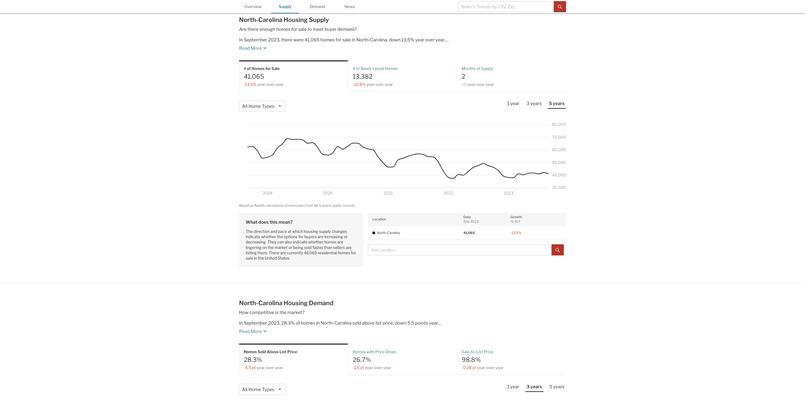 Task type: describe. For each thing, give the bounding box(es) containing it.
september for north-carolina housing demand
[[244, 320, 267, 326]]

which
[[292, 229, 303, 234]]

10.8%
[[354, 82, 366, 87]]

types for 41,065
[[262, 104, 274, 109]]

1 horizontal spatial in
[[316, 320, 320, 326]]

3 for 2
[[527, 101, 530, 106]]

to
[[308, 27, 312, 32]]

0 vertical spatial down
[[389, 37, 401, 42]]

%
[[511, 219, 514, 224]]

in september 2023, there were 41,065 homes for sale in north-carolina, down 13.5% year over year. …
[[239, 37, 449, 42]]

listing
[[246, 250, 257, 255]]

the
[[246, 229, 253, 234]]

states.
[[278, 256, 290, 261]]

- inside homes with price drops 26.7% -1.6 pt year-over-year
[[353, 365, 354, 370]]

0 horizontal spatial whether
[[261, 234, 276, 239]]

1 vertical spatial supply
[[309, 16, 329, 23]]

1 horizontal spatial sold
[[353, 320, 361, 326]]

is
[[275, 310, 279, 315]]

carolina for north-carolina housing demand
[[258, 299, 283, 307]]

the down them.
[[258, 256, 264, 261]]

+0
[[462, 82, 467, 87]]

home
[[289, 204, 297, 208]]

are
[[239, 27, 247, 32]]

# for 13,382
[[353, 66, 355, 71]]

3 years button for price
[[525, 384, 544, 392]]

united
[[265, 256, 277, 261]]

98.8%
[[462, 356, 481, 363]]

1 vertical spatial there
[[281, 37, 293, 42]]

5.5 inside homes sold above list price 28.3% -5.5 pt year-over-year
[[245, 365, 251, 370]]

above
[[362, 320, 375, 326]]

data sep 2023
[[464, 215, 479, 224]]

north-carolina housing supply
[[239, 16, 329, 23]]

months of supply 2 +0 year-over-year
[[462, 66, 494, 87]]

26.7%
[[353, 356, 371, 363]]

them.
[[258, 250, 268, 255]]

in for north-carolina housing demand
[[239, 320, 243, 326]]

13,382
[[353, 73, 373, 80]]

for down the buyer
[[336, 37, 342, 42]]

# of homes for sale 41,065 -13.5% year-over-year
[[244, 66, 284, 87]]

location
[[373, 217, 386, 221]]

increasing
[[324, 234, 343, 239]]

decreasing.
[[246, 240, 267, 244]]

over- for 26.7%
[[374, 365, 384, 370]]

read for 41,065
[[239, 45, 250, 51]]

are down supply
[[318, 234, 324, 239]]

the down they
[[268, 245, 274, 250]]

for right residential
[[351, 250, 356, 255]]

sold
[[258, 349, 266, 354]]

how competitive is the market?
[[239, 310, 305, 315]]

are there enough homes for sale to meet buyer demand?
[[239, 27, 357, 32]]

0 vertical spatial 13.5%
[[402, 37, 415, 42]]

points
[[415, 320, 428, 326]]

years for 5 years button corresponding to 2
[[553, 101, 565, 106]]

of for 2
[[477, 66, 480, 71]]

years for 2's "3 years" button
[[531, 101, 542, 106]]

read more for 41,065
[[239, 45, 262, 51]]

price inside "sale-to-list price 98.8% -0.28 pt year-over-year"
[[484, 349, 494, 354]]

# for 41,065
[[244, 66, 246, 71]]

yoy
[[515, 219, 521, 224]]

0 vertical spatial indicate
[[246, 234, 260, 239]]

for up were
[[291, 27, 297, 32]]

in september 2023, 28.3% of homes in north-carolina sold above list price, down 5.5 points year …
[[239, 320, 442, 326]]

home for 28.3%
[[249, 387, 261, 392]]

list inside "sale-to-list price 98.8% -0.28 pt year-over-year"
[[477, 349, 483, 354]]

in inside the direction and pace at which housing supply changes indicate whether the options for buyers are increasing or decreasing. they can also indicate whether homes are lingering on the market or being sold faster than sellers are listing them. there are currently 41,065 residential homes for sale in the united states.
[[254, 256, 257, 261]]

year- for 98.8%
[[477, 365, 487, 370]]

year inside homes sold above list price 28.3% -5.5 pt year-over-year
[[275, 365, 283, 370]]

- inside "sale-to-list price 98.8% -0.28 pt year-over-year"
[[462, 365, 463, 370]]

all home types for 28.3%
[[242, 387, 274, 392]]

of for 41,065
[[247, 66, 251, 71]]

buyers
[[305, 234, 317, 239]]

all for 41,065
[[242, 104, 248, 109]]

pt inside homes sold above list price 28.3% -5.5 pt year-over-year
[[252, 365, 256, 370]]

north-carolina
[[377, 231, 400, 235]]

years for 5 years button related to price
[[553, 384, 565, 390]]

drops
[[386, 349, 397, 354]]

growth
[[511, 215, 522, 219]]

supply link
[[271, 0, 299, 13]]

-13.5%
[[511, 231, 522, 235]]

1 vertical spatial whether
[[308, 240, 323, 244]]

over- inside homes sold above list price 28.3% -5.5 pt year-over-year
[[266, 365, 275, 370]]

year inside homes with price drops 26.7% -1.6 pt year-over-year
[[384, 365, 392, 370]]

to-
[[471, 349, 477, 354]]

1 for +0
[[508, 101, 510, 106]]

1 horizontal spatial sale
[[298, 27, 307, 32]]

submit search image for add location search field
[[556, 248, 560, 252]]

year- inside homes sold above list price 28.3% -5.5 pt year-over-year
[[257, 365, 266, 370]]

home for 41,065
[[249, 104, 261, 109]]

2023, for 28.3%
[[268, 320, 280, 326]]

direction
[[254, 229, 270, 234]]

homes with price drops 26.7% -1.6 pt year-over-year
[[353, 349, 397, 370]]

0 horizontal spatial or
[[289, 245, 292, 250]]

than
[[324, 245, 332, 250]]

homes inside homes sold above list price 28.3% -5.5 pt year-over-year
[[244, 349, 257, 354]]

year- for 41,065
[[257, 82, 267, 87]]

years for "3 years" button associated with price
[[531, 384, 542, 390]]

price inside homes sold above list price 28.3% -5.5 pt year-over-year
[[287, 349, 297, 354]]

homes down the buyer
[[321, 37, 335, 42]]

sale-
[[462, 349, 471, 354]]

are up states.
[[280, 250, 286, 255]]

… for 2
[[445, 37, 449, 42]]

1 year for +0
[[508, 101, 520, 106]]

enough
[[260, 27, 275, 32]]

price,
[[383, 320, 394, 326]]

- inside "# of newly listed homes 13,382 -10.8% year-over-year"
[[353, 82, 354, 87]]

they
[[268, 240, 277, 244]]

buyer
[[325, 27, 337, 32]]

homes sold above list price 28.3% -5.5 pt year-over-year
[[244, 349, 297, 370]]

carolina,
[[370, 37, 388, 42]]

public
[[333, 204, 342, 208]]

sale-to-list price 98.8% -0.28 pt year-over-year
[[462, 349, 504, 370]]

1 year button for +0
[[506, 101, 521, 108]]

demand link
[[304, 0, 331, 13]]

1 horizontal spatial indicate
[[293, 240, 308, 244]]

news
[[345, 4, 355, 9]]

sellers
[[333, 245, 345, 250]]

carolina for north-carolina
[[387, 231, 400, 235]]

over- for 13,382
[[376, 82, 385, 87]]

3 for price
[[527, 384, 530, 390]]

homes down north-carolina housing supply
[[276, 27, 290, 32]]

are up "sellers"
[[338, 240, 343, 244]]

at
[[288, 229, 292, 234]]

2
[[462, 73, 466, 80]]

# of newly listed homes 13,382 -10.8% year-over-year
[[353, 66, 398, 87]]

pace
[[278, 229, 287, 234]]

year- for 26.7%
[[365, 365, 374, 370]]

2 vertical spatial 13.5%
[[512, 231, 522, 235]]

calculations
[[265, 204, 284, 208]]

demand?
[[338, 27, 357, 32]]

listed
[[373, 66, 384, 71]]

homes down market? in the bottom of the page
[[301, 320, 315, 326]]

1 year button for 98.8%
[[506, 384, 521, 392]]

market
[[275, 245, 288, 250]]

months
[[462, 66, 476, 71]]

the direction and pace at which housing supply changes indicate whether the options for buyers are increasing or decreasing. they can also indicate whether homes are lingering on the market or being sold faster than sellers are listing them. there are currently 41,065 residential homes for sale in the united states.
[[246, 229, 356, 261]]

housing
[[304, 229, 318, 234]]

41,065 inside # of homes for sale 41,065 -13.5% year-over-year
[[244, 73, 264, 80]]

what does this mean?
[[246, 220, 293, 225]]

all for 28.3%
[[242, 387, 248, 392]]

and
[[271, 229, 277, 234]]

1 vertical spatial demand
[[309, 299, 334, 307]]

from
[[306, 204, 313, 208]]

north-carolina housing demand
[[239, 299, 334, 307]]

- inside # of homes for sale 41,065 -13.5% year-over-year
[[244, 82, 245, 87]]

all home types for 41,065
[[242, 104, 274, 109]]

0 vertical spatial on
[[250, 204, 254, 208]]

homes inside # of homes for sale 41,065 -13.5% year-over-year
[[252, 66, 265, 71]]

how
[[239, 310, 249, 315]]

list inside homes sold above list price 28.3% -5.5 pt year-over-year
[[280, 349, 287, 354]]

also
[[285, 240, 292, 244]]

year.
[[436, 37, 445, 42]]

year inside months of supply 2 +0 year-over-year
[[486, 82, 494, 87]]

read for 28.3%
[[239, 329, 250, 334]]



Task type: vqa. For each thing, say whether or not it's contained in the screenshot.
Map data ©2023 Google
no



Task type: locate. For each thing, give the bounding box(es) containing it.
2 1 from the top
[[507, 384, 510, 390]]

0 horizontal spatial list
[[280, 349, 287, 354]]

0 vertical spatial 5.5
[[408, 320, 414, 326]]

there
[[269, 250, 280, 255]]

0 vertical spatial demand
[[310, 4, 325, 9]]

homes left sale
[[252, 66, 265, 71]]

housing for demand
[[284, 299, 308, 307]]

year inside "sale-to-list price 98.8% -0.28 pt year-over-year"
[[496, 365, 504, 370]]

housing up market? in the bottom of the page
[[284, 299, 308, 307]]

september down enough at the left top
[[244, 37, 267, 42]]

year inside "# of newly listed homes 13,382 -10.8% year-over-year"
[[385, 82, 393, 87]]

1 vertical spatial sold
[[353, 320, 361, 326]]

on right based
[[250, 204, 254, 208]]

2023, for 41,065
[[268, 37, 280, 42]]

whether up they
[[261, 234, 276, 239]]

0 vertical spatial 3
[[527, 101, 530, 106]]

2 home from the top
[[249, 387, 261, 392]]

1 vertical spatial …
[[438, 320, 442, 326]]

overview
[[244, 4, 262, 9]]

Search Trends by City, Zip... search field
[[458, 1, 554, 12]]

1 1 from the top
[[508, 101, 510, 106]]

year inside # of homes for sale 41,065 -13.5% year-over-year
[[276, 82, 284, 87]]

of for 13,382
[[356, 66, 360, 71]]

over- for 41,065
[[267, 82, 276, 87]]

1 home from the top
[[249, 104, 261, 109]]

down
[[389, 37, 401, 42], [395, 320, 407, 326]]

3 years
[[527, 101, 542, 106], [527, 384, 542, 390]]

Add Location search field
[[368, 244, 552, 256]]

0.28
[[463, 365, 472, 370]]

0 vertical spatial september
[[244, 37, 267, 42]]

1 vertical spatial down
[[395, 320, 407, 326]]

2 vertical spatial supply
[[481, 66, 494, 71]]

1 horizontal spatial 13.5%
[[402, 37, 415, 42]]

2023,
[[268, 37, 280, 42], [268, 320, 280, 326]]

1 vertical spatial 5
[[550, 384, 553, 390]]

5 years
[[549, 101, 565, 106], [550, 384, 565, 390]]

5 years button for price
[[548, 384, 566, 392]]

homes
[[276, 27, 290, 32], [321, 37, 335, 42], [324, 240, 337, 244], [338, 250, 350, 255], [301, 320, 315, 326]]

in down are
[[239, 37, 243, 42]]

1 price from the left
[[287, 349, 297, 354]]

mls
[[314, 204, 321, 208]]

year- inside # of homes for sale 41,065 -13.5% year-over-year
[[257, 82, 267, 87]]

list right above
[[280, 349, 287, 354]]

1 vertical spatial 5 years button
[[548, 384, 566, 392]]

housing for supply
[[284, 16, 308, 23]]

1 vertical spatial indicate
[[293, 240, 308, 244]]

on inside the direction and pace at which housing supply changes indicate whether the options for buyers are increasing or decreasing. they can also indicate whether homes are lingering on the market or being sold faster than sellers are listing them. there are currently 41,065 residential homes for sale in the united states.
[[262, 245, 267, 250]]

0 vertical spatial sale
[[298, 27, 307, 32]]

homes
[[252, 66, 265, 71], [385, 66, 398, 71], [244, 349, 257, 354], [353, 349, 366, 354]]

over- inside # of homes for sale 41,065 -13.5% year-over-year
[[267, 82, 276, 87]]

…
[[445, 37, 449, 42], [438, 320, 442, 326]]

2 1 year button from the top
[[506, 384, 521, 392]]

supply inside months of supply 2 +0 year-over-year
[[481, 66, 494, 71]]

0 horizontal spatial 5.5
[[245, 365, 251, 370]]

indicate up "being"
[[293, 240, 308, 244]]

read more for 28.3%
[[239, 329, 262, 334]]

currently
[[287, 250, 303, 255]]

and/or
[[322, 204, 332, 208]]

year- inside homes with price drops 26.7% -1.6 pt year-over-year
[[365, 365, 374, 370]]

more for 28.3%
[[251, 329, 262, 334]]

carolina for north-carolina housing supply
[[258, 16, 283, 23]]

1 vertical spatial 5.5
[[245, 365, 251, 370]]

sep
[[464, 219, 470, 224]]

on
[[250, 204, 254, 208], [262, 245, 267, 250]]

0 vertical spatial there
[[248, 27, 259, 32]]

list up 98.8%
[[477, 349, 483, 354]]

1 vertical spatial all home types
[[242, 387, 274, 392]]

year- for 13,382
[[367, 82, 376, 87]]

of inside # of homes for sale 41,065 -13.5% year-over-year
[[247, 66, 251, 71]]

0 horizontal spatial sale
[[246, 256, 253, 261]]

0 vertical spatial 5 years
[[549, 101, 565, 106]]

options
[[284, 234, 298, 239]]

price right above
[[287, 349, 297, 354]]

3 pt from the left
[[473, 365, 477, 370]]

2 all home types from the top
[[242, 387, 274, 392]]

5 years for 2
[[549, 101, 565, 106]]

1 types from the top
[[262, 104, 274, 109]]

0 vertical spatial read more
[[239, 45, 262, 51]]

growth % yoy
[[511, 215, 522, 224]]

0 vertical spatial read more link
[[239, 43, 468, 51]]

1 for 98.8%
[[507, 384, 510, 390]]

of right months
[[477, 66, 480, 71]]

based
[[239, 204, 249, 208]]

data
[[298, 204, 305, 208]]

1 vertical spatial sale
[[343, 37, 351, 42]]

1 vertical spatial types
[[262, 387, 274, 392]]

over- down above
[[266, 365, 275, 370]]

0 horizontal spatial #
[[244, 66, 246, 71]]

1 horizontal spatial 5.5
[[408, 320, 414, 326]]

-
[[244, 82, 245, 87], [353, 82, 354, 87], [511, 231, 512, 235], [244, 365, 245, 370], [353, 365, 354, 370], [462, 365, 463, 370]]

2 read more link from the top
[[239, 326, 468, 335]]

down right carolina,
[[389, 37, 401, 42]]

for
[[291, 27, 297, 32], [336, 37, 342, 42], [266, 66, 271, 71], [298, 234, 304, 239], [351, 250, 356, 255]]

mean?
[[279, 220, 293, 225]]

1 1 year from the top
[[508, 101, 520, 106]]

1 year for 98.8%
[[507, 384, 520, 390]]

faster
[[313, 245, 323, 250]]

more down "competitive"
[[251, 329, 262, 334]]

2 read more from the top
[[239, 329, 262, 334]]

the right is
[[280, 310, 287, 315]]

0 vertical spatial in
[[352, 37, 356, 42]]

redfin
[[254, 204, 265, 208]]

1 all from the top
[[242, 104, 248, 109]]

1 vertical spatial in
[[239, 320, 243, 326]]

market?
[[287, 310, 305, 315]]

2 list from the left
[[477, 349, 483, 354]]

does
[[258, 220, 269, 225]]

1 vertical spatial 2023,
[[268, 320, 280, 326]]

1 1 year button from the top
[[506, 101, 521, 108]]

0 vertical spatial 5
[[549, 101, 552, 106]]

of
[[247, 66, 251, 71], [356, 66, 360, 71], [477, 66, 480, 71], [285, 204, 288, 208], [296, 320, 300, 326]]

2 horizontal spatial price
[[484, 349, 494, 354]]

13.5% inside # of homes for sale 41,065 -13.5% year-over-year
[[245, 82, 257, 87]]

1 vertical spatial 3
[[527, 384, 530, 390]]

over- down listed
[[376, 82, 385, 87]]

submit search image
[[558, 5, 562, 9], [556, 248, 560, 252]]

2 vertical spatial sale
[[246, 256, 253, 261]]

were
[[294, 37, 304, 42]]

1 vertical spatial 3 years button
[[525, 384, 544, 392]]

1 horizontal spatial 28.3%
[[281, 320, 295, 326]]

lingering
[[246, 245, 262, 250]]

# inside "# of newly listed homes 13,382 -10.8% year-over-year"
[[353, 66, 355, 71]]

5.5
[[408, 320, 414, 326], [245, 365, 251, 370]]

0 vertical spatial supply
[[279, 4, 292, 9]]

1 horizontal spatial on
[[262, 245, 267, 250]]

sale
[[272, 66, 280, 71]]

over- inside "# of newly listed homes 13,382 -10.8% year-over-year"
[[376, 82, 385, 87]]

submit search image for search trends by city, zip... "search box"
[[558, 5, 562, 9]]

0 vertical spatial 3 years button
[[525, 101, 543, 108]]

1 horizontal spatial pt
[[360, 365, 364, 370]]

home
[[249, 104, 261, 109], [249, 387, 261, 392]]

5 for price
[[550, 384, 553, 390]]

28.3% inside homes sold above list price 28.3% -5.5 pt year-over-year
[[244, 356, 262, 363]]

0 vertical spatial read
[[239, 45, 250, 51]]

2 housing from the top
[[284, 299, 308, 307]]

… for 98.8%
[[438, 320, 442, 326]]

of left newly
[[356, 66, 360, 71]]

all home types
[[242, 104, 274, 109], [242, 387, 274, 392]]

supply
[[279, 4, 292, 9], [309, 16, 329, 23], [481, 66, 494, 71]]

supply up meet
[[309, 16, 329, 23]]

pt for 98.8%
[[473, 365, 477, 370]]

year- inside "# of newly listed homes 13,382 -10.8% year-over-year"
[[367, 82, 376, 87]]

1 list from the left
[[280, 349, 287, 354]]

types
[[262, 104, 274, 109], [262, 387, 274, 392]]

more for 41,065
[[251, 45, 262, 51]]

with
[[367, 349, 375, 354]]

28.3% down market? in the bottom of the page
[[281, 320, 295, 326]]

2023, down enough at the left top
[[268, 37, 280, 42]]

being
[[293, 245, 303, 250]]

read more link down in september 2023, 28.3% of homes in north-carolina sold above list price, down 5.5 points year …
[[239, 326, 468, 335]]

0 horizontal spatial indicate
[[246, 234, 260, 239]]

over- inside "sale-to-list price 98.8% -0.28 pt year-over-year"
[[487, 365, 496, 370]]

overview link
[[239, 0, 267, 13]]

5 years button for 2
[[548, 101, 566, 109]]

year- inside months of supply 2 +0 year-over-year
[[468, 82, 477, 87]]

sold right "being"
[[304, 245, 312, 250]]

2 horizontal spatial in
[[352, 37, 356, 42]]

what
[[246, 220, 258, 225]]

2 vertical spatial in
[[316, 320, 320, 326]]

1 in from the top
[[239, 37, 243, 42]]

residential
[[318, 250, 337, 255]]

0 horizontal spatial supply
[[279, 4, 292, 9]]

on up them.
[[262, 245, 267, 250]]

1 horizontal spatial #
[[353, 66, 355, 71]]

2 horizontal spatial supply
[[481, 66, 494, 71]]

0 vertical spatial …
[[445, 37, 449, 42]]

pt inside "sale-to-list price 98.8% -0.28 pt year-over-year"
[[473, 365, 477, 370]]

# inside # of homes for sale 41,065 -13.5% year-over-year
[[244, 66, 246, 71]]

competitive
[[250, 310, 274, 315]]

price
[[287, 349, 297, 354], [375, 349, 385, 354], [484, 349, 494, 354]]

0 vertical spatial or
[[344, 234, 348, 239]]

5 years for price
[[550, 384, 565, 390]]

… right the points
[[438, 320, 442, 326]]

for left sale
[[266, 66, 271, 71]]

north- for north-carolina
[[377, 231, 387, 235]]

changes
[[332, 229, 347, 234]]

2 pt from the left
[[360, 365, 364, 370]]

1 vertical spatial read more link
[[239, 326, 468, 335]]

2 # from the left
[[353, 66, 355, 71]]

sold inside the direction and pace at which housing supply changes indicate whether the options for buyers are increasing or decreasing. they can also indicate whether homes are lingering on the market or being sold faster than sellers are listing them. there are currently 41,065 residential homes for sale in the united states.
[[304, 245, 312, 250]]

demand up meet
[[310, 4, 325, 9]]

1 year
[[508, 101, 520, 106], [507, 384, 520, 390]]

sale
[[298, 27, 307, 32], [343, 37, 351, 42], [246, 256, 253, 261]]

are right "sellers"
[[346, 245, 352, 250]]

types for 28.3%
[[262, 387, 274, 392]]

read more down how
[[239, 329, 262, 334]]

1 vertical spatial 13.5%
[[245, 82, 257, 87]]

0 vertical spatial 3 years
[[527, 101, 542, 106]]

0 vertical spatial more
[[251, 45, 262, 51]]

homes left sold
[[244, 349, 257, 354]]

2 in from the top
[[239, 320, 243, 326]]

1 vertical spatial read more
[[239, 329, 262, 334]]

28.3% down sold
[[244, 356, 262, 363]]

read more link for 26.7%
[[239, 326, 468, 335]]

pt inside homes with price drops 26.7% -1.6 pt year-over-year
[[360, 365, 364, 370]]

… right over
[[445, 37, 449, 42]]

newly
[[361, 66, 372, 71]]

1 year button
[[506, 101, 521, 108], [506, 384, 521, 392]]

over- down sale
[[267, 82, 276, 87]]

2 horizontal spatial 13.5%
[[512, 231, 522, 235]]

1 housing from the top
[[284, 16, 308, 23]]

1 vertical spatial 3 years
[[527, 384, 542, 390]]

over- right '+0'
[[477, 82, 486, 87]]

pt for 26.7%
[[360, 365, 364, 370]]

of left sale
[[247, 66, 251, 71]]

2 types from the top
[[262, 387, 274, 392]]

over- inside months of supply 2 +0 year-over-year
[[477, 82, 486, 87]]

1 horizontal spatial there
[[281, 37, 293, 42]]

over- right the 0.28
[[487, 365, 496, 370]]

homes inside "# of newly listed homes 13,382 -10.8% year-over-year"
[[385, 66, 398, 71]]

1 horizontal spatial or
[[344, 234, 348, 239]]

1 vertical spatial submit search image
[[556, 248, 560, 252]]

1 vertical spatial in
[[254, 256, 257, 261]]

5 for 2
[[549, 101, 552, 106]]

whether
[[261, 234, 276, 239], [308, 240, 323, 244]]

1 # from the left
[[244, 66, 246, 71]]

1 vertical spatial september
[[244, 320, 267, 326]]

2023, down how competitive is the market?
[[268, 320, 280, 326]]

year- inside "sale-to-list price 98.8% -0.28 pt year-over-year"
[[477, 365, 487, 370]]

price right to-
[[484, 349, 494, 354]]

1 horizontal spatial …
[[445, 37, 449, 42]]

1 vertical spatial 5 years
[[550, 384, 565, 390]]

demand up in september 2023, 28.3% of homes in north-carolina sold above list price, down 5.5 points year …
[[309, 299, 334, 307]]

supply right months
[[481, 66, 494, 71]]

there right are
[[248, 27, 259, 32]]

sale down the 'listing'
[[246, 256, 253, 261]]

41,065 inside the direction and pace at which housing supply changes indicate whether the options for buyers are increasing or decreasing. they can also indicate whether homes are lingering on the market or being sold faster than sellers are listing them. there are currently 41,065 residential homes for sale in the united states.
[[304, 250, 317, 255]]

supply up north-carolina housing supply
[[279, 4, 292, 9]]

homes up 26.7% in the left of the page
[[353, 349, 366, 354]]

price inside homes with price drops 26.7% -1.6 pt year-over-year
[[375, 349, 385, 354]]

1 vertical spatial all
[[242, 387, 248, 392]]

for down the which
[[298, 234, 304, 239]]

2 more from the top
[[251, 329, 262, 334]]

1 horizontal spatial list
[[477, 349, 483, 354]]

or down also
[[289, 245, 292, 250]]

3 years for price
[[527, 384, 542, 390]]

0 vertical spatial 5 years button
[[548, 101, 566, 109]]

0 horizontal spatial 13.5%
[[245, 82, 257, 87]]

sale left to in the left top of the page
[[298, 27, 307, 32]]

more down enough at the left top
[[251, 45, 262, 51]]

- inside homes sold above list price 28.3% -5.5 pt year-over-year
[[244, 365, 245, 370]]

homes inside homes with price drops 26.7% -1.6 pt year-over-year
[[353, 349, 366, 354]]

in down how
[[239, 320, 243, 326]]

of inside "# of newly listed homes 13,382 -10.8% year-over-year"
[[356, 66, 360, 71]]

0 horizontal spatial there
[[248, 27, 259, 32]]

sold left the above
[[353, 320, 361, 326]]

whether up the faster
[[308, 240, 323, 244]]

of inside months of supply 2 +0 year-over-year
[[477, 66, 480, 71]]

41,065
[[305, 37, 320, 42], [244, 73, 264, 80], [464, 231, 475, 235], [304, 250, 317, 255]]

0 horizontal spatial …
[[438, 320, 442, 326]]

all
[[242, 104, 248, 109], [242, 387, 248, 392]]

year
[[415, 37, 425, 42], [276, 82, 284, 87], [385, 82, 393, 87], [486, 82, 494, 87], [511, 101, 520, 106], [429, 320, 438, 326], [275, 365, 283, 370], [384, 365, 392, 370], [496, 365, 504, 370], [511, 384, 520, 390]]

0 vertical spatial types
[[262, 104, 274, 109]]

0 vertical spatial all
[[242, 104, 248, 109]]

0 horizontal spatial price
[[287, 349, 297, 354]]

housing up are there enough homes for sale to meet buyer demand? on the left of page
[[284, 16, 308, 23]]

0 vertical spatial home
[[249, 104, 261, 109]]

1 vertical spatial 1 year button
[[506, 384, 521, 392]]

2 read from the top
[[239, 329, 250, 334]]

read more down are
[[239, 45, 262, 51]]

or down changes
[[344, 234, 348, 239]]

this
[[270, 220, 278, 225]]

0 horizontal spatial pt
[[252, 365, 256, 370]]

2023
[[470, 219, 479, 224]]

read down how
[[239, 329, 250, 334]]

1 read more link from the top
[[239, 43, 468, 51]]

1 read from the top
[[239, 45, 250, 51]]

1 vertical spatial 1
[[507, 384, 510, 390]]

2 horizontal spatial sale
[[343, 37, 351, 42]]

3
[[527, 101, 530, 106], [527, 384, 530, 390]]

1 pt from the left
[[252, 365, 256, 370]]

3 years button for 2
[[525, 101, 543, 108]]

1 horizontal spatial price
[[375, 349, 385, 354]]

1 vertical spatial or
[[289, 245, 292, 250]]

0 vertical spatial 1 year button
[[506, 101, 521, 108]]

homes up than
[[324, 240, 337, 244]]

homes down "sellers"
[[338, 250, 350, 255]]

read more link down in september 2023, there were 41,065 homes for sale in north-carolina, down 13.5% year over year. …
[[239, 43, 468, 51]]

read more link
[[239, 43, 468, 51], [239, 326, 468, 335]]

supply
[[319, 229, 331, 234]]

sold
[[304, 245, 312, 250], [353, 320, 361, 326]]

0 vertical spatial all home types
[[242, 104, 274, 109]]

3 price from the left
[[484, 349, 494, 354]]

2 1 year from the top
[[507, 384, 520, 390]]

september for north-carolina housing supply
[[244, 37, 267, 42]]

sale inside the direction and pace at which housing supply changes indicate whether the options for buyers are increasing or decreasing. they can also indicate whether homes are lingering on the market or being sold faster than sellers are listing them. there are currently 41,065 residential homes for sale in the united states.
[[246, 256, 253, 261]]

2 september from the top
[[244, 320, 267, 326]]

indicate up decreasing.
[[246, 234, 260, 239]]

0 vertical spatial sold
[[304, 245, 312, 250]]

1 2023, from the top
[[268, 37, 280, 42]]

september down "competitive"
[[244, 320, 267, 326]]

over
[[426, 37, 435, 42]]

2 all from the top
[[242, 387, 248, 392]]

list
[[376, 320, 382, 326]]

1.6
[[354, 365, 360, 370]]

1 vertical spatial home
[[249, 387, 261, 392]]

price right with
[[375, 349, 385, 354]]

1 more from the top
[[251, 45, 262, 51]]

records.
[[343, 204, 356, 208]]

north- for north-carolina housing demand
[[239, 299, 258, 307]]

1 read more from the top
[[239, 45, 262, 51]]

1 vertical spatial 1 year
[[507, 384, 520, 390]]

years
[[531, 101, 542, 106], [553, 101, 565, 106], [531, 384, 542, 390], [553, 384, 565, 390]]

north- for north-carolina housing supply
[[239, 16, 258, 23]]

0 horizontal spatial sold
[[304, 245, 312, 250]]

more
[[251, 45, 262, 51], [251, 329, 262, 334]]

of down market? in the bottom of the page
[[296, 320, 300, 326]]

28.3%
[[281, 320, 295, 326], [244, 356, 262, 363]]

based on redfin calculations of home data from mls and/or public records.
[[239, 204, 356, 208]]

0 horizontal spatial on
[[250, 204, 254, 208]]

2 price from the left
[[375, 349, 385, 354]]

in for north-carolina housing supply
[[239, 37, 243, 42]]

2 2023, from the top
[[268, 320, 280, 326]]

read down are
[[239, 45, 250, 51]]

1 september from the top
[[244, 37, 267, 42]]

can
[[278, 240, 284, 244]]

0 horizontal spatial 28.3%
[[244, 356, 262, 363]]

1 vertical spatial on
[[262, 245, 267, 250]]

meet
[[313, 27, 324, 32]]

0 vertical spatial 1
[[508, 101, 510, 106]]

read more link for 13,382
[[239, 43, 468, 51]]

over-
[[267, 82, 276, 87], [376, 82, 385, 87], [477, 82, 486, 87], [266, 365, 275, 370], [374, 365, 384, 370], [487, 365, 496, 370]]

0 vertical spatial submit search image
[[558, 5, 562, 9]]

over- down with
[[374, 365, 384, 370]]

over- inside homes with price drops 26.7% -1.6 pt year-over-year
[[374, 365, 384, 370]]

sale down demand?
[[343, 37, 351, 42]]

for inside # of homes for sale 41,065 -13.5% year-over-year
[[266, 66, 271, 71]]

3 years for 2
[[527, 101, 542, 106]]

down right price,
[[395, 320, 407, 326]]

homes right listed
[[385, 66, 398, 71]]

news link
[[336, 0, 364, 13]]

1 all home types from the top
[[242, 104, 274, 109]]

0 vertical spatial 28.3%
[[281, 320, 295, 326]]

over- for 98.8%
[[487, 365, 496, 370]]

1 vertical spatial read
[[239, 329, 250, 334]]

the up can
[[277, 234, 283, 239]]

of left home
[[285, 204, 288, 208]]

in
[[239, 37, 243, 42], [239, 320, 243, 326]]

there left were
[[281, 37, 293, 42]]



